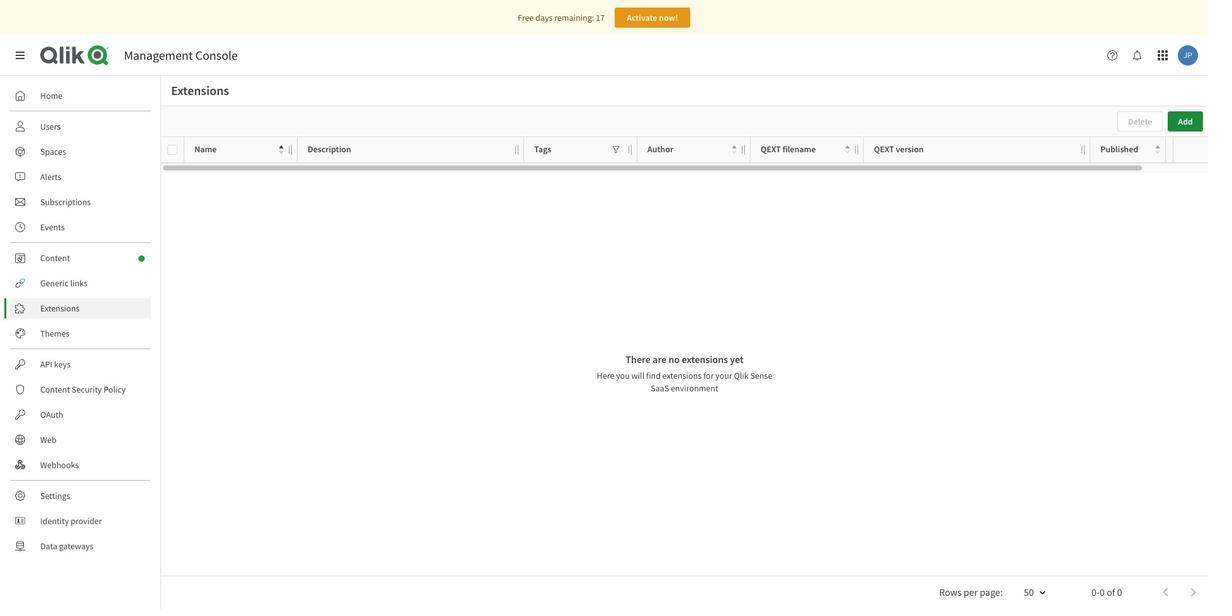 Task type: vqa. For each thing, say whether or not it's contained in the screenshot.
manager
no



Task type: describe. For each thing, give the bounding box(es) containing it.
per
[[964, 586, 978, 598]]

no
[[669, 353, 680, 365]]

policy
[[104, 384, 126, 395]]

tags
[[535, 144, 552, 155]]

data
[[40, 541, 57, 552]]

0-
[[1092, 586, 1100, 598]]

your
[[716, 370, 733, 381]]

content link
[[10, 248, 151, 268]]

name
[[195, 144, 217, 155]]

webhooks link
[[10, 455, 151, 475]]

description
[[308, 144, 351, 155]]

subscriptions link
[[10, 192, 151, 212]]

rows
[[940, 586, 962, 598]]

home
[[40, 90, 63, 101]]

rows per page:
[[940, 586, 1003, 598]]

management console
[[124, 47, 238, 63]]

web link
[[10, 430, 151, 450]]

here
[[597, 370, 615, 381]]

there are no extensions yet here you will find extensions for your qlik sense saas environment
[[597, 353, 773, 394]]

data gateways link
[[10, 536, 151, 557]]

home link
[[10, 86, 151, 106]]

api
[[40, 359, 52, 370]]

0 vertical spatial extensions
[[171, 82, 229, 98]]

generic links link
[[10, 273, 151, 293]]

are
[[653, 353, 667, 365]]

version
[[896, 144, 924, 155]]

activate
[[627, 12, 658, 23]]

extensions inside extensions link
[[40, 303, 80, 314]]

api keys
[[40, 359, 71, 370]]

there
[[626, 353, 651, 365]]

alerts
[[40, 171, 61, 183]]

settings
[[40, 490, 70, 502]]

saas
[[651, 382, 669, 394]]

new connector image
[[139, 256, 145, 262]]

50 button
[[1009, 582, 1055, 604]]

sense
[[751, 370, 773, 381]]

content security policy link
[[10, 380, 151, 400]]

remaining:
[[555, 12, 594, 23]]

author
[[648, 144, 674, 155]]

content for content
[[40, 252, 70, 264]]

published button
[[1101, 141, 1161, 158]]

qlik
[[734, 370, 749, 381]]

themes link
[[10, 324, 151, 344]]

content security policy
[[40, 384, 126, 395]]

settings link
[[10, 486, 151, 506]]

generic links
[[40, 278, 88, 289]]

0-0 of 0
[[1092, 586, 1123, 598]]

updated button
[[1177, 141, 1209, 158]]

for
[[704, 370, 714, 381]]

gateways
[[59, 541, 93, 552]]

qext filename
[[761, 144, 816, 155]]

0 vertical spatial extensions
[[682, 353, 728, 365]]

find
[[647, 370, 661, 381]]

page:
[[980, 586, 1003, 598]]

qext for qext version
[[874, 144, 895, 155]]

identity
[[40, 516, 69, 527]]



Task type: locate. For each thing, give the bounding box(es) containing it.
extensions up environment
[[663, 370, 702, 381]]

qext inside button
[[761, 144, 781, 155]]

0 horizontal spatial extensions
[[40, 303, 80, 314]]

identity provider
[[40, 516, 102, 527]]

0 right the of at the bottom right
[[1118, 586, 1123, 598]]

provider
[[71, 516, 102, 527]]

yet
[[730, 353, 744, 365]]

add button
[[1169, 111, 1204, 132]]

name button
[[195, 141, 284, 158]]

free
[[518, 12, 534, 23]]

security
[[72, 384, 102, 395]]

updated
[[1177, 144, 1209, 155]]

filename
[[783, 144, 816, 155]]

qext filename button
[[761, 141, 851, 158]]

extensions down console
[[171, 82, 229, 98]]

web
[[40, 434, 56, 446]]

extensions
[[171, 82, 229, 98], [40, 303, 80, 314]]

0
[[1100, 586, 1105, 598], [1118, 586, 1123, 598]]

1 vertical spatial extensions
[[663, 370, 702, 381]]

1 vertical spatial extensions
[[40, 303, 80, 314]]

subscriptions
[[40, 196, 91, 208]]

qext left filename
[[761, 144, 781, 155]]

oauth link
[[10, 405, 151, 425]]

0 horizontal spatial qext
[[761, 144, 781, 155]]

users link
[[10, 116, 151, 137]]

console
[[196, 47, 238, 63]]

management console element
[[124, 47, 238, 63]]

17
[[596, 12, 605, 23]]

spaces link
[[10, 142, 151, 162]]

users
[[40, 121, 61, 132]]

2 0 from the left
[[1118, 586, 1123, 598]]

webhooks
[[40, 460, 79, 471]]

1 qext from the left
[[761, 144, 781, 155]]

activate now!
[[627, 12, 679, 23]]

50
[[1024, 586, 1035, 598]]

you
[[616, 370, 630, 381]]

2 qext from the left
[[874, 144, 895, 155]]

content
[[40, 252, 70, 264], [40, 384, 70, 395]]

1 vertical spatial content
[[40, 384, 70, 395]]

qext version
[[874, 144, 924, 155]]

navigation pane element
[[0, 81, 161, 562]]

now!
[[659, 12, 679, 23]]

days
[[536, 12, 553, 23]]

environment
[[671, 382, 719, 394]]

oauth
[[40, 409, 63, 421]]

extensions down the generic links
[[40, 303, 80, 314]]

events
[[40, 222, 65, 233]]

extensions
[[682, 353, 728, 365], [663, 370, 702, 381]]

1 0 from the left
[[1100, 586, 1105, 598]]

generic
[[40, 278, 69, 289]]

extensions up the "for" at bottom
[[682, 353, 728, 365]]

qext for qext filename
[[761, 144, 781, 155]]

identity provider link
[[10, 511, 151, 531]]

extensions link
[[10, 298, 151, 319]]

qext left version
[[874, 144, 895, 155]]

add
[[1179, 116, 1194, 127]]

close sidebar menu image
[[15, 50, 25, 60]]

0 vertical spatial content
[[40, 252, 70, 264]]

themes
[[40, 328, 70, 339]]

2 content from the top
[[40, 384, 70, 395]]

james peterson image
[[1179, 45, 1199, 65]]

content up generic
[[40, 252, 70, 264]]

1 horizontal spatial 0
[[1118, 586, 1123, 598]]

qext
[[761, 144, 781, 155], [874, 144, 895, 155]]

0 horizontal spatial 0
[[1100, 586, 1105, 598]]

data gateways
[[40, 541, 93, 552]]

free days remaining: 17
[[518, 12, 605, 23]]

activate now! link
[[615, 8, 691, 28]]

0 left the of at the bottom right
[[1100, 586, 1105, 598]]

api keys link
[[10, 354, 151, 375]]

author button
[[648, 141, 737, 158]]

1 content from the top
[[40, 252, 70, 264]]

links
[[70, 278, 88, 289]]

1 horizontal spatial extensions
[[171, 82, 229, 98]]

management
[[124, 47, 193, 63]]

will
[[632, 370, 645, 381]]

alerts link
[[10, 167, 151, 187]]

keys
[[54, 359, 71, 370]]

published
[[1101, 144, 1139, 155]]

spaces
[[40, 146, 66, 157]]

events link
[[10, 217, 151, 237]]

1 horizontal spatial qext
[[874, 144, 895, 155]]

content down api keys
[[40, 384, 70, 395]]

content for content security policy
[[40, 384, 70, 395]]

of
[[1107, 586, 1116, 598]]



